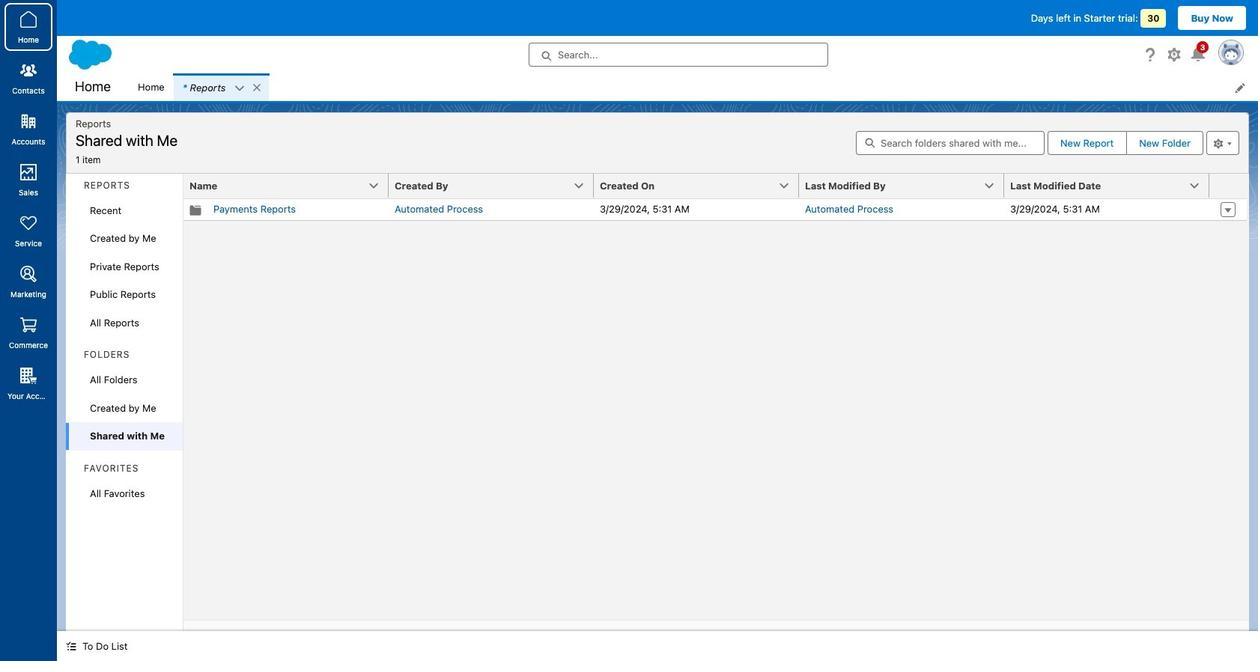 Task type: describe. For each thing, give the bounding box(es) containing it.
last modified by column header
[[799, 173, 1014, 199]]

actions image
[[1210, 173, 1247, 197]]

name column header
[[184, 173, 398, 199]]

created by column header
[[389, 173, 603, 199]]

text default image
[[252, 82, 263, 93]]

1 horizontal spatial text default image
[[190, 204, 202, 216]]



Task type: locate. For each thing, give the bounding box(es) containing it.
1 vertical spatial text default image
[[190, 204, 202, 216]]

created on column header
[[594, 173, 808, 199]]

0 vertical spatial text default image
[[235, 83, 245, 93]]

Search folders shared with me... text field
[[856, 131, 1045, 155]]

2 horizontal spatial text default image
[[235, 83, 245, 93]]

list
[[129, 73, 1259, 101]]

actions column header
[[1210, 173, 1247, 199]]

list item
[[174, 73, 269, 101]]

0 horizontal spatial text default image
[[66, 642, 76, 652]]

last modified date column header
[[1005, 173, 1219, 199]]

grid
[[184, 173, 1247, 221]]

2 vertical spatial text default image
[[66, 642, 76, 652]]

text default image
[[235, 83, 245, 93], [190, 204, 202, 216], [66, 642, 76, 652]]



Task type: vqa. For each thing, say whether or not it's contained in the screenshot.
cell in the my unread leads|leads|list view element
no



